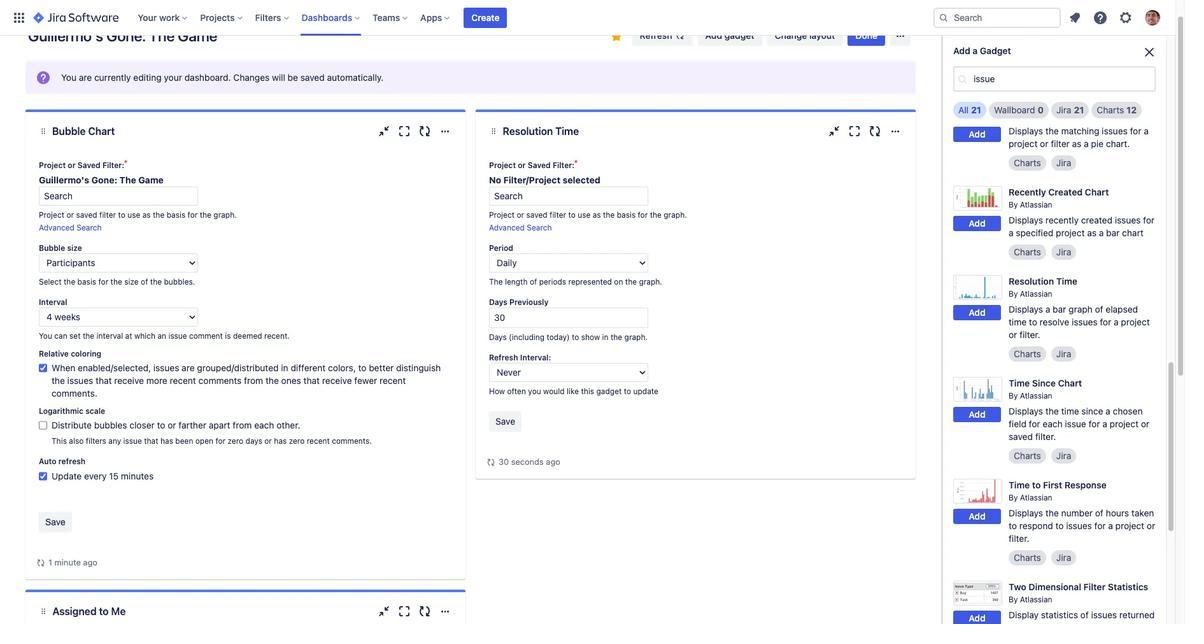 Task type: locate. For each thing, give the bounding box(es) containing it.
issues inside pie chart by atlassian displays the matching issues for a project or filter as a pie chart.
[[1102, 125, 1128, 136]]

is
[[225, 331, 231, 341]]

guillermo's up currently
[[28, 27, 103, 45]]

0 horizontal spatial in
[[281, 362, 288, 373]]

2 vertical spatial the
[[489, 277, 503, 287]]

add for recently created chart
[[969, 218, 986, 229]]

2 advanced from the left
[[489, 223, 525, 232]]

0 horizontal spatial search field
[[39, 187, 198, 206]]

2 add button from the top
[[954, 127, 1001, 142]]

basis
[[167, 210, 185, 220], [617, 210, 636, 220], [77, 277, 96, 287]]

chart up created
[[1085, 187, 1109, 197]]

add button for time to first response
[[954, 509, 1001, 525]]

search field inside bubble chart region
[[39, 187, 198, 206]]

1 vertical spatial guillermo's gone: the game
[[39, 175, 164, 185]]

issues down the number
[[1066, 520, 1092, 531]]

1 vertical spatial from
[[233, 420, 252, 431]]

specified inside recently created chart by atlassian displays recently created issues for a specified project as a bar chart
[[1016, 227, 1054, 238]]

ago right 'minute'
[[83, 557, 97, 568]]

the inside pie chart by atlassian displays the matching issues for a project or filter as a pie chart.
[[1046, 125, 1059, 136]]

bar left chart
[[1106, 227, 1120, 238]]

1 vertical spatial bubble
[[39, 243, 65, 253]]

add right "refresh" icon
[[706, 30, 722, 41]]

ones
[[281, 375, 301, 386]]

1 21 from the left
[[971, 104, 982, 115]]

to inside resolution time by atlassian displays a bar graph of elapsed time to resolve issues for a project or filter.
[[1029, 317, 1038, 327]]

0 horizontal spatial game
[[138, 175, 164, 185]]

15
[[109, 471, 119, 482]]

jira 21
[[1057, 104, 1084, 115]]

projects
[[200, 12, 235, 23]]

5 atlassian from the top
[[1020, 391, 1053, 401]]

1 horizontal spatial advanced search link
[[489, 223, 552, 232]]

0 vertical spatial guillermo's
[[28, 27, 103, 45]]

resolution up "filter/project"
[[503, 125, 553, 137]]

1 receive from the left
[[114, 375, 144, 386]]

by inside recently created chart by atlassian displays recently created issues for a specified project as a bar chart
[[1009, 200, 1018, 210]]

0 horizontal spatial use
[[128, 210, 140, 220]]

project down the chosen
[[1110, 418, 1139, 429]]

editing
[[133, 72, 162, 83]]

filters button
[[251, 7, 294, 28]]

saved for resolution
[[528, 161, 551, 170]]

1 vertical spatial gadget
[[597, 387, 622, 396]]

that down the closer
[[144, 436, 158, 446]]

0 horizontal spatial time
[[1009, 317, 1027, 327]]

returned
[[1120, 610, 1155, 620]]

1 horizontal spatial that
[[144, 436, 158, 446]]

from up days
[[233, 420, 252, 431]]

jira left labels
[[1009, 49, 1024, 60]]

displays up the respond
[[1009, 508, 1043, 518]]

has left been
[[160, 436, 173, 446]]

that down different
[[304, 375, 320, 386]]

1 horizontal spatial search field
[[489, 187, 648, 206]]

3 atlassian from the top
[[1020, 200, 1053, 210]]

days left (including
[[489, 332, 507, 342]]

2 horizontal spatial in
[[1076, 49, 1084, 60]]

add down pie chart image at the right of page
[[969, 129, 986, 140]]

4 add button from the top
[[954, 305, 1001, 321]]

banner
[[0, 0, 1176, 36]]

2 horizontal spatial the
[[489, 277, 503, 287]]

has
[[160, 436, 173, 446], [274, 436, 287, 446]]

1 vertical spatial are
[[182, 362, 195, 373]]

search for resolution
[[527, 223, 552, 232]]

1 horizontal spatial the
[[149, 27, 175, 45]]

1 vertical spatial gone:
[[91, 175, 117, 185]]

4 by from the top
[[1009, 289, 1018, 299]]

0 horizontal spatial project or saved filter to use as the basis for the graph. advanced search
[[39, 210, 237, 232]]

1 vertical spatial bar
[[1053, 304, 1066, 315]]

comments. inside when enabled/selected, issues are grouped/distributed in different colors, to better distinguish the issues that receive more recent comments from the ones that receive fewer recent comments.
[[52, 388, 97, 399]]

1 minute ago
[[48, 557, 97, 568]]

in
[[1076, 49, 1084, 60], [602, 332, 609, 342], [281, 362, 288, 373]]

3 by from the top
[[1009, 200, 1018, 210]]

recently
[[1046, 215, 1079, 225]]

0 horizontal spatial ago
[[83, 557, 97, 568]]

search field for bubble chart
[[39, 187, 198, 206]]

issues down graph
[[1072, 317, 1098, 327]]

1 advanced from the left
[[39, 223, 74, 232]]

receive
[[114, 375, 144, 386], [322, 375, 352, 386]]

you inside bubble chart region
[[39, 331, 52, 341]]

bar inside resolution time by atlassian displays a bar graph of elapsed time to resolve issues for a project or filter.
[[1053, 304, 1066, 315]]

ago inside resolution time region
[[546, 457, 560, 467]]

issue
[[1026, 49, 1048, 60], [168, 331, 187, 341], [1065, 418, 1086, 429], [123, 436, 142, 446]]

by up the field in the bottom right of the page
[[1009, 391, 1018, 401]]

that down enabled/selected,
[[96, 375, 112, 386]]

atlassian up display
[[1020, 595, 1053, 604]]

1 horizontal spatial recent
[[307, 436, 330, 446]]

chart down currently
[[88, 125, 115, 137]]

2 project or saved filter: from the left
[[489, 161, 575, 170]]

every
[[84, 471, 107, 482]]

two
[[1009, 582, 1027, 592]]

charts down recently
[[1014, 246, 1041, 257]]

5 add button from the top
[[954, 407, 1001, 423]]

2 search from the left
[[527, 223, 552, 232]]

jira software image
[[33, 10, 119, 25], [33, 10, 119, 25]]

search up bubble size
[[77, 223, 102, 232]]

guillermo's gone: the game down bubble chart
[[39, 175, 164, 185]]

ago right seconds
[[546, 457, 560, 467]]

1 horizontal spatial zero
[[289, 436, 305, 446]]

1 horizontal spatial each
[[1043, 418, 1063, 429]]

7 atlassian from the top
[[1020, 595, 1053, 604]]

the
[[149, 27, 175, 45], [120, 175, 136, 185], [489, 277, 503, 287]]

maximize resolution time image
[[847, 124, 862, 139]]

project or saved filter: for bubble
[[39, 161, 124, 170]]

resolution inside resolution time by atlassian displays a bar graph of elapsed time to resolve issues for a project or filter.
[[1009, 276, 1054, 287]]

no filter/project selected
[[489, 175, 601, 185]]

6 atlassian from the top
[[1020, 493, 1053, 503]]

0 vertical spatial are
[[79, 72, 92, 83]]

gadget left change
[[725, 30, 754, 41]]

advanced for resolution time
[[489, 223, 525, 232]]

0 horizontal spatial 21
[[971, 104, 982, 115]]

0 vertical spatial from
[[244, 375, 263, 386]]

1 horizontal spatial 21
[[1074, 104, 1084, 115]]

recent inside distribute bubbles closer to or farther apart from each other. this also filters any issue that has been open for zero days or has zero recent comments.
[[307, 436, 330, 446]]

saved up bubble size
[[76, 210, 97, 220]]

minimize bubble chart image
[[376, 124, 392, 139]]

1 vertical spatial resolution
[[1009, 276, 1054, 287]]

filter. inside time to first response by atlassian displays the number of hours taken to respond to issues for a project or filter.
[[1009, 533, 1030, 544]]

displays inside resolution time by atlassian displays a bar graph of elapsed time to resolve issues for a project or filter.
[[1009, 304, 1043, 315]]

jira right 0
[[1057, 104, 1072, 115]]

displays inside time to first response by atlassian displays the number of hours taken to respond to issues for a project or filter.
[[1009, 508, 1043, 518]]

1 horizontal spatial use
[[578, 210, 591, 220]]

advanced search link up period
[[489, 223, 552, 232]]

filter
[[1084, 582, 1106, 592]]

issues
[[1102, 125, 1128, 136], [1115, 215, 1141, 225], [1072, 317, 1098, 327], [153, 362, 179, 373], [67, 375, 93, 386], [1066, 520, 1092, 531], [1091, 610, 1117, 620]]

different
[[291, 362, 326, 373]]

interval
[[39, 297, 67, 307]]

time to first response image
[[954, 479, 1003, 504]]

project or saved filter to use as the basis for the graph. advanced search inside bubble chart region
[[39, 210, 237, 232]]

project down bubble chart
[[39, 161, 66, 170]]

charts up two
[[1014, 552, 1041, 563]]

open
[[195, 436, 213, 446]]

recently created chart by atlassian displays recently created issues for a specified project as a bar chart
[[1009, 187, 1155, 238]]

0 horizontal spatial comments.
[[52, 388, 97, 399]]

project or saved filter: inside resolution time region
[[489, 161, 575, 170]]

2 vertical spatial filter.
[[1009, 533, 1030, 544]]

ago
[[546, 457, 560, 467], [83, 557, 97, 568]]

1 horizontal spatial project or saved filter to use as the basis for the graph. advanced search
[[489, 210, 687, 232]]

add gadget
[[706, 30, 754, 41]]

advanced search link inside bubble chart region
[[39, 223, 102, 232]]

0 horizontal spatial bar
[[1053, 304, 1066, 315]]

game
[[178, 27, 217, 45], [138, 175, 164, 185]]

1 horizontal spatial ago
[[546, 457, 560, 467]]

refresh for refresh
[[640, 30, 672, 41]]

1 horizontal spatial gadget
[[725, 30, 754, 41]]

None submit
[[489, 411, 522, 432], [39, 512, 72, 532], [489, 411, 522, 432], [39, 512, 72, 532]]

maximize bubble chart image
[[397, 124, 412, 139]]

charts left 12
[[1097, 104, 1124, 115]]

2 horizontal spatial recent
[[380, 375, 406, 386]]

0 vertical spatial days
[[489, 297, 508, 307]]

5 displays from the top
[[1009, 508, 1043, 518]]

1 advanced search link from the left
[[39, 223, 102, 232]]

in inside when enabled/selected, issues are grouped/distributed in different colors, to better distinguish the issues that receive more recent comments from the ones that receive fewer recent comments.
[[281, 362, 288, 373]]

time to first response by atlassian displays the number of hours taken to respond to issues for a project or filter.
[[1009, 480, 1156, 544]]

me
[[111, 606, 126, 617]]

pie chart image
[[954, 97, 1003, 122]]

2 advanced search link from the left
[[489, 223, 552, 232]]

2 vertical spatial from
[[1009, 622, 1028, 624]]

0 horizontal spatial has
[[160, 436, 173, 446]]

0 vertical spatial filter.
[[1020, 329, 1041, 340]]

1 search from the left
[[77, 223, 102, 232]]

advanced up period
[[489, 223, 525, 232]]

1 displays from the top
[[1009, 125, 1043, 136]]

jira inside by atlassian jira issue labels in a gadget
[[1009, 49, 1024, 60]]

1 days from the top
[[489, 297, 508, 307]]

time left resolve
[[1009, 317, 1027, 327]]

1 horizontal spatial game
[[178, 27, 217, 45]]

1 horizontal spatial has
[[274, 436, 287, 446]]

in up ones
[[281, 362, 288, 373]]

recently created chart image
[[954, 186, 1003, 211]]

by down two
[[1009, 595, 1018, 604]]

2 atlassian from the top
[[1020, 111, 1053, 120]]

0 horizontal spatial refresh
[[489, 353, 518, 362]]

time inside time to first response by atlassian displays the number of hours taken to respond to issues for a project or filter.
[[1009, 480, 1030, 490]]

0 vertical spatial comments.
[[52, 388, 97, 399]]

add button for recently created chart
[[954, 216, 1001, 232]]

1 horizontal spatial time
[[1061, 406, 1079, 417]]

0 vertical spatial specified
[[1016, 227, 1054, 238]]

all 21
[[959, 104, 982, 115]]

advanced search link up bubble size
[[39, 223, 102, 232]]

issues up chart
[[1115, 215, 1141, 225]]

an arrow curved in a circular way on the button that refreshes the dashboard image for bubble chart
[[36, 558, 46, 568]]

0 horizontal spatial an arrow curved in a circular way on the button that refreshes the dashboard image
[[36, 558, 46, 568]]

0 horizontal spatial the
[[120, 175, 136, 185]]

add button for two dimensional filter statistics
[[954, 611, 1001, 624]]

chart inside time since chart by atlassian displays the time since a chosen field for each issue for a project or saved filter.
[[1058, 378, 1082, 389]]

periods
[[539, 277, 566, 287]]

project or saved filter: for resolution
[[489, 161, 575, 170]]

30 seconds ago
[[499, 457, 560, 467]]

0 horizontal spatial gadget
[[597, 387, 622, 396]]

more actions for bubble chart gadget image
[[438, 124, 453, 139]]

project or saved filter: inside bubble chart region
[[39, 161, 124, 170]]

are
[[79, 72, 92, 83], [182, 362, 195, 373]]

by inside by atlassian jira issue labels in a gadget
[[1009, 34, 1018, 44]]

use inside resolution time region
[[578, 210, 591, 220]]

auto
[[39, 457, 56, 466]]

you left currently
[[61, 72, 76, 83]]

1 project or saved filter to use as the basis for the graph. advanced search from the left
[[39, 210, 237, 232]]

advanced search link inside resolution time region
[[489, 223, 552, 232]]

0 vertical spatial bubble
[[52, 125, 86, 137]]

2 use from the left
[[578, 210, 591, 220]]

size left bubbles.
[[124, 277, 139, 287]]

from inside two dimensional filter statistics by atlassian display statistics of issues returned from specified filter
[[1009, 622, 1028, 624]]

0 vertical spatial refresh
[[640, 30, 672, 41]]

filter: for time
[[553, 161, 575, 170]]

in for different
[[281, 362, 288, 373]]

search field inside resolution time region
[[489, 187, 648, 206]]

use for chart
[[128, 210, 140, 220]]

issues inside recently created chart by atlassian displays recently created issues for a specified project as a bar chart
[[1115, 215, 1141, 225]]

in inside resolution time region
[[602, 332, 609, 342]]

0 horizontal spatial project or saved filter:
[[39, 161, 124, 170]]

days previously
[[489, 297, 549, 307]]

project down elapsed
[[1121, 317, 1150, 327]]

0 vertical spatial in
[[1076, 49, 1084, 60]]

project inside time since chart by atlassian displays the time since a chosen field for each issue for a project or saved filter.
[[1110, 418, 1139, 429]]

project
[[1009, 138, 1038, 149], [1056, 227, 1085, 238], [1121, 317, 1150, 327], [1110, 418, 1139, 429], [1116, 520, 1145, 531]]

as inside resolution time region
[[593, 210, 601, 220]]

saved inside bubble chart region
[[78, 161, 100, 170]]

project inside resolution time by atlassian displays a bar graph of elapsed time to resolve issues for a project or filter.
[[1121, 317, 1150, 327]]

saved down bubble chart
[[78, 161, 100, 170]]

a inside time to first response by atlassian displays the number of hours taken to respond to issues for a project or filter.
[[1108, 520, 1113, 531]]

issue right any
[[123, 436, 142, 446]]

add button up pie chart image at the right of page
[[954, 51, 1001, 66]]

0 horizontal spatial receive
[[114, 375, 144, 386]]

two dimensional filter statistics image
[[954, 581, 1003, 606]]

this
[[581, 387, 594, 396]]

guillermo's down bubble chart
[[39, 175, 89, 185]]

chart
[[1122, 227, 1144, 238]]

for inside recently created chart by atlassian displays recently created issues for a specified project as a bar chart
[[1143, 215, 1155, 225]]

filter: inside bubble chart region
[[102, 161, 124, 170]]

1 by from the top
[[1009, 34, 1018, 44]]

change layout
[[775, 30, 835, 41]]

zero down the "other."
[[289, 436, 305, 446]]

1 saved from the left
[[78, 161, 100, 170]]

add for time since chart
[[969, 409, 986, 420]]

by down pie
[[1009, 111, 1018, 120]]

advanced for bubble chart
[[39, 223, 74, 232]]

0 vertical spatial ago
[[546, 457, 560, 467]]

0 horizontal spatial filter:
[[102, 161, 124, 170]]

game inside bubble chart region
[[138, 175, 164, 185]]

elapsed
[[1106, 304, 1138, 315]]

filter. for since
[[1035, 431, 1056, 442]]

saved inside resolution time region
[[528, 161, 551, 170]]

1 vertical spatial days
[[489, 332, 507, 342]]

1 horizontal spatial advanced
[[489, 223, 525, 232]]

0 horizontal spatial zero
[[228, 436, 243, 446]]

issues down filter
[[1091, 610, 1117, 620]]

add for resolution time
[[969, 307, 986, 318]]

0 vertical spatial game
[[178, 27, 217, 45]]

2 21 from the left
[[1074, 104, 1084, 115]]

4 atlassian from the top
[[1020, 289, 1053, 299]]

by right resolution time image
[[1009, 289, 1018, 299]]

time left since
[[1009, 378, 1030, 389]]

comments. up logarithmic scale
[[52, 388, 97, 399]]

days
[[489, 297, 508, 307], [489, 332, 507, 342]]

time inside time since chart by atlassian displays the time since a chosen field for each issue for a project or saved filter.
[[1009, 378, 1030, 389]]

as inside bubble chart region
[[142, 210, 151, 220]]

jira down recently
[[1057, 246, 1072, 257]]

3 add button from the top
[[954, 216, 1001, 232]]

at
[[125, 331, 132, 341]]

0 vertical spatial gone:
[[106, 27, 146, 45]]

of right statistics
[[1081, 610, 1089, 620]]

4 displays from the top
[[1009, 406, 1043, 417]]

add down time since chart image
[[969, 409, 986, 420]]

issue inside by atlassian jira issue labels in a gadget
[[1026, 49, 1048, 60]]

1 horizontal spatial resolution
[[1009, 276, 1054, 287]]

size
[[67, 243, 82, 253], [124, 277, 139, 287]]

30
[[499, 457, 509, 467]]

currently
[[94, 72, 131, 83]]

0 vertical spatial resolution
[[503, 125, 553, 137]]

respond
[[1020, 520, 1053, 531]]

project or saved filter to use as the basis for the graph. advanced search inside resolution time region
[[489, 210, 687, 232]]

refresh inside resolution time region
[[489, 353, 518, 362]]

by right time to first response image
[[1009, 493, 1018, 503]]

0 horizontal spatial you
[[39, 331, 52, 341]]

star guillermo's gone: the game image
[[609, 29, 624, 44]]

21
[[971, 104, 982, 115], [1074, 104, 1084, 115]]

2 days from the top
[[489, 332, 507, 342]]

1 vertical spatial in
[[602, 332, 609, 342]]

dimensional
[[1029, 582, 1082, 592]]

minimize resolution time image
[[827, 124, 842, 139]]

guillermo's gone: the game down your
[[28, 27, 217, 45]]

1 project or saved filter: from the left
[[39, 161, 124, 170]]

saved
[[78, 161, 100, 170], [528, 161, 551, 170]]

receive down colors,
[[322, 375, 352, 386]]

chart inside recently created chart by atlassian displays recently created issues for a specified project as a bar chart
[[1085, 187, 1109, 197]]

gone:
[[106, 27, 146, 45], [91, 175, 117, 185]]

more actions for assigned to me gadget image
[[438, 604, 453, 619]]

1 horizontal spatial refresh
[[640, 30, 672, 41]]

specified inside two dimensional filter statistics by atlassian display statistics of issues returned from specified filter
[[1030, 622, 1068, 624]]

days down the length
[[489, 297, 508, 307]]

2 filter: from the left
[[553, 161, 575, 170]]

1 vertical spatial filter.
[[1035, 431, 1056, 442]]

interval:
[[520, 353, 551, 362]]

0 vertical spatial gadget
[[725, 30, 754, 41]]

6 by from the top
[[1009, 493, 1018, 503]]

3 displays from the top
[[1009, 304, 1043, 315]]

a
[[973, 45, 978, 56], [1086, 49, 1091, 60], [1144, 125, 1149, 136], [1084, 138, 1089, 149], [1009, 227, 1014, 238], [1099, 227, 1104, 238], [1046, 304, 1051, 315], [1114, 317, 1119, 327], [1106, 406, 1111, 417], [1103, 418, 1108, 429], [1108, 520, 1113, 531]]

2 by from the top
[[1009, 111, 1018, 120]]

how
[[489, 387, 505, 396]]

displays down recently
[[1009, 215, 1043, 225]]

add down resolution time image
[[969, 307, 986, 318]]

basis for chart
[[167, 210, 185, 220]]

atlassian inside time since chart by atlassian displays the time since a chosen field for each issue for a project or saved filter.
[[1020, 391, 1053, 401]]

ago for time
[[546, 457, 560, 467]]

by up add a gadget
[[1009, 34, 1018, 44]]

search image
[[939, 12, 949, 23]]

search
[[77, 223, 102, 232], [527, 223, 552, 232]]

filter: down bubble chart
[[102, 161, 124, 170]]

bubble inside region
[[39, 243, 65, 253]]

time left first
[[1009, 480, 1030, 490]]

add a gadget
[[954, 45, 1011, 56]]

are left currently
[[79, 72, 92, 83]]

1 atlassian from the top
[[1020, 34, 1053, 44]]

saved inside resolution time region
[[526, 210, 548, 220]]

ago inside bubble chart region
[[83, 557, 97, 568]]

6 add button from the top
[[954, 509, 1001, 525]]

advanced inside bubble chart region
[[39, 223, 74, 232]]

time
[[1009, 317, 1027, 327], [1061, 406, 1079, 417]]

pie chart by atlassian displays the matching issues for a project or filter as a pie chart.
[[1009, 97, 1149, 149]]

Search field
[[934, 7, 1061, 28], [39, 187, 198, 206], [489, 187, 648, 206]]

2 horizontal spatial search field
[[934, 7, 1061, 28]]

project up bubble size
[[39, 210, 64, 220]]

resolution time
[[503, 125, 579, 137]]

add
[[706, 30, 722, 41], [954, 45, 971, 56], [969, 53, 986, 63], [969, 129, 986, 140], [969, 218, 986, 229], [969, 307, 986, 318], [969, 409, 986, 420], [969, 511, 986, 522], [969, 613, 986, 624]]

filter: inside resolution time region
[[553, 161, 575, 170]]

issue left labels
[[1026, 49, 1048, 60]]

1 vertical spatial size
[[124, 277, 139, 287]]

0 vertical spatial size
[[67, 243, 82, 253]]

issues up the more
[[153, 362, 179, 373]]

2 project or saved filter to use as the basis for the graph. advanced search from the left
[[489, 210, 687, 232]]

time up graph
[[1057, 276, 1078, 287]]

work
[[159, 12, 180, 23]]

1 use from the left
[[128, 210, 140, 220]]

more actions for resolution time gadget image
[[888, 124, 903, 139]]

of inside resolution time by atlassian displays a bar graph of elapsed time to resolve issues for a project or filter.
[[1095, 304, 1104, 315]]

2 receive from the left
[[322, 375, 352, 386]]

of inside time to first response by atlassian displays the number of hours taken to respond to issues for a project or filter.
[[1095, 508, 1104, 518]]

2 horizontal spatial basis
[[617, 210, 636, 220]]

refresh button
[[632, 25, 693, 46]]

first
[[1043, 480, 1063, 490]]

0 horizontal spatial saved
[[78, 161, 100, 170]]

atlassian down recently
[[1020, 200, 1053, 210]]

ago for chart
[[83, 557, 97, 568]]

you left the can
[[39, 331, 52, 341]]

7 add button from the top
[[954, 611, 1001, 624]]

time since chart by atlassian displays the time since a chosen field for each issue for a project or saved filter.
[[1009, 378, 1150, 442]]

atlassian inside by atlassian jira issue labels in a gadget
[[1020, 34, 1053, 44]]

1 horizontal spatial an arrow curved in a circular way on the button that refreshes the dashboard image
[[486, 457, 496, 467]]

7 by from the top
[[1009, 595, 1018, 604]]

in right the show on the bottom of page
[[602, 332, 609, 342]]

chart
[[1024, 97, 1048, 108], [88, 125, 115, 137], [1085, 187, 1109, 197], [1058, 378, 1082, 389]]

2 saved from the left
[[528, 161, 551, 170]]

1 filter: from the left
[[102, 161, 124, 170]]

advanced inside resolution time region
[[489, 223, 525, 232]]

bubbles.
[[164, 277, 195, 287]]

add button down pie chart image at the right of page
[[954, 127, 1001, 142]]

project or saved filter: down bubble chart
[[39, 161, 124, 170]]

comments. down the fewer
[[332, 436, 372, 446]]

1 horizontal spatial bar
[[1106, 227, 1120, 238]]

gone: down bubble chart
[[91, 175, 117, 185]]

by inside two dimensional filter statistics by atlassian display statistics of issues returned from specified filter
[[1009, 595, 1018, 604]]

bubbles
[[94, 420, 127, 431]]

basis for time
[[617, 210, 636, 220]]

atlassian up labels
[[1020, 34, 1053, 44]]

specified down recently
[[1016, 227, 1054, 238]]

filter. inside resolution time by atlassian displays a bar graph of elapsed time to resolve issues for a project or filter.
[[1020, 329, 1041, 340]]

1 add button from the top
[[954, 51, 1001, 66]]

Days Previously text field
[[489, 308, 648, 328]]

gone: inside bubble chart region
[[91, 175, 117, 185]]

an arrow curved in a circular way on the button that refreshes the dashboard image for resolution time
[[486, 457, 496, 467]]

in for a
[[1076, 49, 1084, 60]]

1 horizontal spatial filter:
[[553, 161, 575, 170]]

0 horizontal spatial resolution
[[503, 125, 553, 137]]

0 vertical spatial you
[[61, 72, 76, 83]]

1 horizontal spatial receive
[[322, 375, 352, 386]]

1
[[48, 557, 52, 568]]

0 horizontal spatial each
[[254, 420, 274, 431]]

search down 'no filter/project selected'
[[527, 223, 552, 232]]

update
[[52, 471, 82, 482]]

refresh down (including
[[489, 353, 518, 362]]

5 by from the top
[[1009, 391, 1018, 401]]

0 vertical spatial bar
[[1106, 227, 1120, 238]]

1 horizontal spatial project or saved filter:
[[489, 161, 575, 170]]

of inside resolution time region
[[530, 277, 537, 287]]

0 horizontal spatial advanced
[[39, 223, 74, 232]]

1 horizontal spatial you
[[61, 72, 76, 83]]

displays up resolve
[[1009, 304, 1043, 315]]

charts up since
[[1014, 348, 1041, 359]]

issue down since
[[1065, 418, 1086, 429]]

add button for pie chart
[[954, 127, 1001, 142]]

add down the recently created chart image
[[969, 218, 986, 229]]

1 horizontal spatial are
[[182, 362, 195, 373]]

each inside time since chart by atlassian displays the time since a chosen field for each issue for a project or saved filter.
[[1043, 418, 1063, 429]]

jira down resolve
[[1057, 348, 1072, 359]]

from
[[244, 375, 263, 386], [233, 420, 252, 431], [1009, 622, 1028, 624]]

1 horizontal spatial in
[[602, 332, 609, 342]]

2 horizontal spatial that
[[304, 375, 320, 386]]

chart right since
[[1058, 378, 1082, 389]]

atlassian down first
[[1020, 493, 1053, 503]]

banner containing your work
[[0, 0, 1176, 36]]

add button down time since chart image
[[954, 407, 1001, 423]]

0 vertical spatial an arrow curved in a circular way on the button that refreshes the dashboard image
[[486, 457, 496, 467]]

issues inside two dimensional filter statistics by atlassian display statistics of issues returned from specified filter
[[1091, 610, 1117, 620]]

for inside time to first response by atlassian displays the number of hours taken to respond to issues for a project or filter.
[[1095, 520, 1106, 531]]

an arrow curved in a circular way on the button that refreshes the dashboard image
[[486, 457, 496, 467], [36, 558, 46, 568]]

displays down the wallboard 0
[[1009, 125, 1043, 136]]

graph
[[1069, 304, 1093, 315]]

has down the "other."
[[274, 436, 287, 446]]

0
[[1038, 104, 1044, 115]]

search inside bubble chart region
[[77, 223, 102, 232]]

1 vertical spatial time
[[1061, 406, 1079, 417]]

size up select the basis for the size of the bubbles.
[[67, 243, 82, 253]]

maximize assigned to me image
[[397, 604, 412, 619]]

add button for time since chart
[[954, 407, 1001, 423]]

specified down statistics
[[1030, 622, 1068, 624]]

done link
[[848, 25, 885, 46]]

gadget up pie
[[980, 45, 1011, 56]]

1 horizontal spatial saved
[[528, 161, 551, 170]]

guillermo's
[[28, 27, 103, 45], [39, 175, 89, 185]]

saved up 'no filter/project selected'
[[528, 161, 551, 170]]

0 vertical spatial the
[[149, 27, 175, 45]]

1 horizontal spatial search
[[527, 223, 552, 232]]

2 displays from the top
[[1009, 215, 1043, 225]]

refresh assigned to me image
[[417, 604, 432, 619]]

your
[[138, 12, 157, 23]]

0 horizontal spatial gadget
[[980, 45, 1011, 56]]

an arrow curved in a circular way on the button that refreshes the dashboard image left 30
[[486, 457, 496, 467]]



Task type: describe. For each thing, give the bounding box(es) containing it.
refresh resolution time image
[[868, 124, 883, 139]]

as inside pie chart by atlassian displays the matching issues for a project or filter as a pie chart.
[[1072, 138, 1082, 149]]

since
[[1032, 378, 1056, 389]]

interval
[[97, 331, 123, 341]]

saved for bubble
[[78, 161, 100, 170]]

21 for jira 21
[[1074, 104, 1084, 115]]

of inside two dimensional filter statistics by atlassian display statistics of issues returned from specified filter
[[1081, 610, 1089, 620]]

seconds
[[511, 457, 544, 467]]

search field for resolution time
[[489, 187, 648, 206]]

the inside bubble chart region
[[120, 175, 136, 185]]

time since chart image
[[954, 377, 1003, 402]]

filters
[[255, 12, 281, 23]]

show
[[581, 332, 600, 342]]

assigned to me
[[52, 606, 126, 617]]

0 horizontal spatial recent
[[170, 375, 196, 386]]

your
[[164, 72, 182, 83]]

resolution for resolution time by atlassian displays a bar graph of elapsed time to resolve issues for a project or filter.
[[1009, 276, 1054, 287]]

jira up dimensional
[[1057, 552, 1072, 563]]

time inside resolution time by atlassian displays a bar graph of elapsed time to resolve issues for a project or filter.
[[1057, 276, 1078, 287]]

create button
[[464, 7, 507, 28]]

days for days previously
[[489, 297, 508, 307]]

recent.
[[264, 331, 290, 341]]

displays inside recently created chart by atlassian displays recently created issues for a specified project as a bar chart
[[1009, 215, 1043, 225]]

time inside time since chart by atlassian displays the time since a chosen field for each issue for a project or saved filter.
[[1061, 406, 1079, 417]]

advanced search link for bubble
[[39, 223, 102, 232]]

select
[[39, 277, 62, 287]]

minimize assigned to me image
[[376, 604, 392, 619]]

0 horizontal spatial size
[[67, 243, 82, 253]]

or inside resolution time by atlassian displays a bar graph of elapsed time to resolve issues for a project or filter.
[[1009, 329, 1017, 340]]

issue inside time since chart by atlassian displays the time since a chosen field for each issue for a project or saved filter.
[[1065, 418, 1086, 429]]

saved inside time since chart by atlassian displays the time since a chosen field for each issue for a project or saved filter.
[[1009, 431, 1033, 442]]

refresh interval:
[[489, 353, 551, 362]]

enabled/selected,
[[78, 362, 151, 373]]

Distribute bubbles closer to or farther apart from each other. checkbox
[[39, 419, 47, 432]]

add for two dimensional filter statistics
[[969, 613, 986, 624]]

resolution time image
[[954, 275, 1003, 300]]

help image
[[1093, 10, 1108, 25]]

charts 12
[[1097, 104, 1137, 115]]

comments. inside distribute bubbles closer to or farther apart from each other. this also filters any issue that has been open for zero days or has zero recent comments.
[[332, 436, 372, 446]]

for inside pie chart by atlassian displays the matching issues for a project or filter as a pie chart.
[[1130, 125, 1142, 136]]

for inside distribute bubbles closer to or farther apart from each other. this also filters any issue that has been open for zero days or has zero recent comments.
[[216, 436, 226, 446]]

guillermo's inside bubble chart region
[[39, 175, 89, 185]]

issue right an
[[168, 331, 187, 341]]

notifications image
[[1068, 10, 1083, 25]]

21 for all 21
[[971, 104, 982, 115]]

statistics
[[1108, 582, 1149, 592]]

gadget inside by atlassian jira issue labels in a gadget
[[1093, 49, 1124, 60]]

by inside time to first response by atlassian displays the number of hours taken to respond to issues for a project or filter.
[[1009, 493, 1018, 503]]

project up no
[[489, 161, 516, 170]]

charts for time
[[1014, 348, 1041, 359]]

filter inside pie chart by atlassian displays the matching issues for a project or filter as a pie chart.
[[1051, 138, 1070, 149]]

filter inside two dimensional filter statistics by atlassian display statistics of issues returned from specified filter
[[1070, 622, 1089, 624]]

dashboards
[[302, 12, 352, 23]]

search for bubble
[[77, 223, 102, 232]]

saved right the be
[[300, 72, 325, 83]]

also
[[69, 436, 84, 446]]

atlassian inside resolution time by atlassian displays a bar graph of elapsed time to resolve issues for a project or filter.
[[1020, 289, 1053, 299]]

you for you are currently editing your dashboard. changes will be saved automatically.
[[61, 72, 76, 83]]

filter inside bubble chart region
[[99, 210, 116, 220]]

more dashboard actions image
[[893, 28, 908, 43]]

relative
[[39, 349, 69, 359]]

wallboard 0
[[994, 104, 1044, 115]]

for inside resolution time by atlassian displays a bar graph of elapsed time to resolve issues for a project or filter.
[[1100, 317, 1112, 327]]

resolution for resolution time
[[503, 125, 553, 137]]

1 horizontal spatial size
[[124, 277, 139, 287]]

hours
[[1106, 508, 1129, 518]]

Auto refresh checkbox
[[39, 470, 47, 483]]

the inside resolution time region
[[489, 277, 503, 287]]

gadget inside add gadget button
[[725, 30, 754, 41]]

you can set the interval at which an issue comment is deemed recent.
[[39, 331, 290, 341]]

issues inside resolution time by atlassian displays a bar graph of elapsed time to resolve issues for a project or filter.
[[1072, 317, 1098, 327]]

comments
[[199, 375, 242, 386]]

jira up first
[[1057, 450, 1072, 461]]

0 horizontal spatial that
[[96, 375, 112, 386]]

by inside pie chart by atlassian displays the matching issues for a project or filter as a pie chart.
[[1009, 111, 1018, 120]]

taken
[[1132, 508, 1154, 518]]

are inside when enabled/selected, issues are grouped/distributed in different colors, to better distinguish the issues that receive more recent comments from the ones that receive fewer recent comments.
[[182, 362, 195, 373]]

atlassian inside recently created chart by atlassian displays recently created issues for a specified project as a bar chart
[[1020, 200, 1053, 210]]

guillermo's gone: the game inside bubble chart region
[[39, 175, 164, 185]]

in for the
[[602, 332, 609, 342]]

filter. for to
[[1009, 533, 1030, 544]]

better
[[369, 362, 394, 373]]

atlassian inside two dimensional filter statistics by atlassian display statistics of issues returned from specified filter
[[1020, 595, 1053, 604]]

update
[[633, 387, 659, 396]]

create
[[472, 12, 500, 23]]

add inside add gadget button
[[706, 30, 722, 41]]

project inside pie chart by atlassian displays the matching issues for a project or filter as a pie chart.
[[1009, 138, 1038, 149]]

refresh image
[[675, 31, 685, 41]]

by inside time since chart by atlassian displays the time since a chosen field for each issue for a project or saved filter.
[[1009, 391, 1018, 401]]

2 has from the left
[[274, 436, 287, 446]]

your profile and settings image
[[1145, 10, 1161, 25]]

issues down when
[[67, 375, 93, 386]]

projects button
[[196, 7, 248, 28]]

days for days (including today) to show in the graph.
[[489, 332, 507, 342]]

refresh for refresh interval:
[[489, 353, 518, 362]]

your work button
[[134, 7, 193, 28]]

add up all
[[954, 45, 971, 56]]

matching
[[1061, 125, 1100, 136]]

teams
[[373, 12, 400, 23]]

charts for chart
[[1014, 157, 1041, 168]]

issues inside time to first response by atlassian displays the number of hours taken to respond to issues for a project or filter.
[[1066, 520, 1092, 531]]

or inside time to first response by atlassian displays the number of hours taken to respond to issues for a project or filter.
[[1147, 520, 1156, 531]]

2 zero from the left
[[289, 436, 305, 446]]

charts for created
[[1014, 246, 1041, 257]]

(including
[[509, 332, 545, 342]]

the length of periods represented on the graph.
[[489, 277, 662, 287]]

apps button
[[417, 7, 455, 28]]

displays inside pie chart by atlassian displays the matching issues for a project or filter as a pie chart.
[[1009, 125, 1043, 136]]

add for time to first response
[[969, 511, 986, 522]]

primary element
[[8, 0, 934, 35]]

will
[[272, 72, 285, 83]]

add button for resolution time
[[954, 305, 1001, 321]]

close icon image
[[1142, 45, 1157, 60]]

Search gadgets field
[[970, 68, 1155, 90]]

or inside time since chart by atlassian displays the time since a chosen field for each issue for a project or saved filter.
[[1141, 418, 1150, 429]]

today)
[[547, 332, 570, 342]]

0 vertical spatial guillermo's gone: the game
[[28, 27, 217, 45]]

as inside recently created chart by atlassian displays recently created issues for a specified project as a bar chart
[[1087, 227, 1097, 238]]

advanced search link for resolution
[[489, 223, 552, 232]]

filter: for chart
[[102, 161, 124, 170]]

layout
[[810, 30, 835, 41]]

use for time
[[578, 210, 591, 220]]

can
[[54, 331, 67, 341]]

by atlassian jira issue labels in a gadget
[[1009, 34, 1124, 60]]

assigned
[[52, 606, 97, 617]]

closer
[[130, 420, 155, 431]]

grouped/distributed
[[197, 362, 279, 373]]

you for you can set the interval at which an issue comment is deemed recent.
[[39, 331, 52, 341]]

jira up created at the right top of page
[[1057, 157, 1072, 168]]

apart
[[209, 420, 230, 431]]

colors,
[[328, 362, 356, 373]]

atlassian inside pie chart by atlassian displays the matching issues for a project or filter as a pie chart.
[[1020, 111, 1053, 120]]

resolution time region
[[486, 150, 906, 469]]

been
[[175, 436, 193, 446]]

charts for since
[[1014, 450, 1041, 461]]

change layout button
[[767, 25, 843, 46]]

add up pie chart image at the right of page
[[969, 53, 986, 63]]

other.
[[277, 420, 300, 431]]

number
[[1061, 508, 1093, 518]]

bar inside recently created chart by atlassian displays recently created issues for a specified project as a bar chart
[[1106, 227, 1120, 238]]

project or saved filter to use as the basis for the graph. advanced search for resolution time
[[489, 210, 687, 232]]

filters
[[86, 436, 106, 446]]

apps
[[421, 12, 442, 23]]

appswitcher icon image
[[11, 10, 27, 25]]

statistics
[[1041, 610, 1078, 620]]

atlassian inside time to first response by atlassian displays the number of hours taken to respond to issues for a project or filter.
[[1020, 493, 1053, 503]]

distribute
[[52, 420, 92, 431]]

update every 15 minutes
[[52, 471, 154, 482]]

this
[[52, 436, 67, 446]]

to inside when enabled/selected, issues are grouped/distributed in different colors, to better distinguish the issues that receive more recent comments from the ones that receive fewer recent comments.
[[358, 362, 367, 373]]

dashboards button
[[298, 7, 365, 28]]

the inside time since chart by atlassian displays the time since a chosen field for each issue for a project or saved filter.
[[1046, 406, 1059, 417]]

bubble size
[[39, 243, 82, 253]]

saved inside bubble chart region
[[76, 210, 97, 220]]

refresh bubble chart image
[[417, 124, 432, 139]]

bubble chart region
[[36, 150, 455, 569]]

gadget inside resolution time region
[[597, 387, 622, 396]]

filter/project
[[504, 175, 561, 185]]

issue inside distribute bubbles closer to or farther apart from each other. this also filters any issue that has been open for zero days or has zero recent comments.
[[123, 436, 142, 446]]

refresh
[[58, 457, 85, 466]]

a inside by atlassian jira issue labels in a gadget
[[1086, 49, 1091, 60]]

comment
[[189, 331, 223, 341]]

displays inside time since chart by atlassian displays the time since a chosen field for each issue for a project or saved filter.
[[1009, 406, 1043, 417]]

settings image
[[1118, 10, 1134, 25]]

project up period
[[489, 210, 515, 220]]

1 zero from the left
[[228, 436, 243, 446]]

of inside bubble chart region
[[141, 277, 148, 287]]

to inside distribute bubbles closer to or farther apart from each other. this also filters any issue that has been open for zero days or has zero recent comments.
[[157, 420, 165, 431]]

project inside time to first response by atlassian displays the number of hours taken to respond to issues for a project or filter.
[[1116, 520, 1145, 531]]

from inside when enabled/selected, issues are grouped/distributed in different colors, to better distinguish the issues that receive more recent comments from the ones that receive fewer recent comments.
[[244, 375, 263, 386]]

filter inside resolution time region
[[550, 210, 566, 220]]

fewer
[[354, 375, 377, 386]]

bubble for bubble chart
[[52, 125, 86, 137]]

charts for to
[[1014, 552, 1041, 563]]

0 horizontal spatial are
[[79, 72, 92, 83]]

when enabled/selected, issues are grouped/distributed in different colors, to better distinguish the issues that receive more recent comments from the ones that receive fewer recent comments.
[[52, 362, 441, 399]]

length
[[505, 277, 528, 287]]

an
[[158, 331, 166, 341]]

which
[[134, 331, 155, 341]]

chart.
[[1106, 138, 1130, 149]]

since
[[1082, 406, 1103, 417]]

distinguish
[[396, 362, 441, 373]]

time up selected
[[556, 125, 579, 137]]

by inside resolution time by atlassian displays a bar graph of elapsed time to resolve issues for a project or filter.
[[1009, 289, 1018, 299]]

project inside recently created chart by atlassian displays recently created issues for a specified project as a bar chart
[[1056, 227, 1085, 238]]

each inside distribute bubbles closer to or farther apart from each other. this also filters any issue that has been open for zero days or has zero recent comments.
[[254, 420, 274, 431]]

graph. inside bubble chart region
[[214, 210, 237, 220]]

When enabled/selected, issues are grouped/distributed in different colors, to better distinguish the issues that receive more recent comments from the ones that receive fewer recent comments. checkbox
[[39, 362, 47, 375]]

display
[[1009, 610, 1039, 620]]

created
[[1081, 215, 1113, 225]]

that inside distribute bubbles closer to or farther apart from each other. this also filters any issue that has been open for zero days or has zero recent comments.
[[144, 436, 158, 446]]

logarithmic scale
[[39, 406, 105, 416]]

farther
[[179, 420, 206, 431]]

1 has from the left
[[160, 436, 173, 446]]

for inside resolution time region
[[638, 210, 648, 220]]

scale
[[85, 406, 105, 416]]

from inside distribute bubbles closer to or farther apart from each other. this also filters any issue that has been open for zero days or has zero recent comments.
[[233, 420, 252, 431]]

12
[[1127, 104, 1137, 115]]

add for pie chart
[[969, 129, 986, 140]]

change
[[775, 30, 807, 41]]

bubble chart
[[52, 125, 115, 137]]

bubble for bubble size
[[39, 243, 65, 253]]

minutes
[[121, 471, 154, 482]]

done
[[856, 30, 878, 41]]

time inside resolution time by atlassian displays a bar graph of elapsed time to resolve issues for a project or filter.
[[1009, 317, 1027, 327]]

or inside pie chart by atlassian displays the matching issues for a project or filter as a pie chart.
[[1040, 138, 1049, 149]]

more
[[146, 375, 167, 386]]

represented
[[568, 277, 612, 287]]

select the basis for the size of the bubbles.
[[39, 277, 195, 287]]

changes
[[233, 72, 270, 83]]

project or saved filter to use as the basis for the graph. advanced search for bubble chart
[[39, 210, 237, 232]]

jira up pie
[[1014, 68, 1029, 79]]

labels
[[1050, 49, 1074, 60]]

any
[[108, 436, 121, 446]]

chart inside pie chart by atlassian displays the matching issues for a project or filter as a pie chart.
[[1024, 97, 1048, 108]]

the inside time to first response by atlassian displays the number of hours taken to respond to issues for a project or filter.
[[1046, 508, 1059, 518]]

0 horizontal spatial basis
[[77, 277, 96, 287]]

dashboard.
[[185, 72, 231, 83]]



Task type: vqa. For each thing, say whether or not it's contained in the screenshot.


